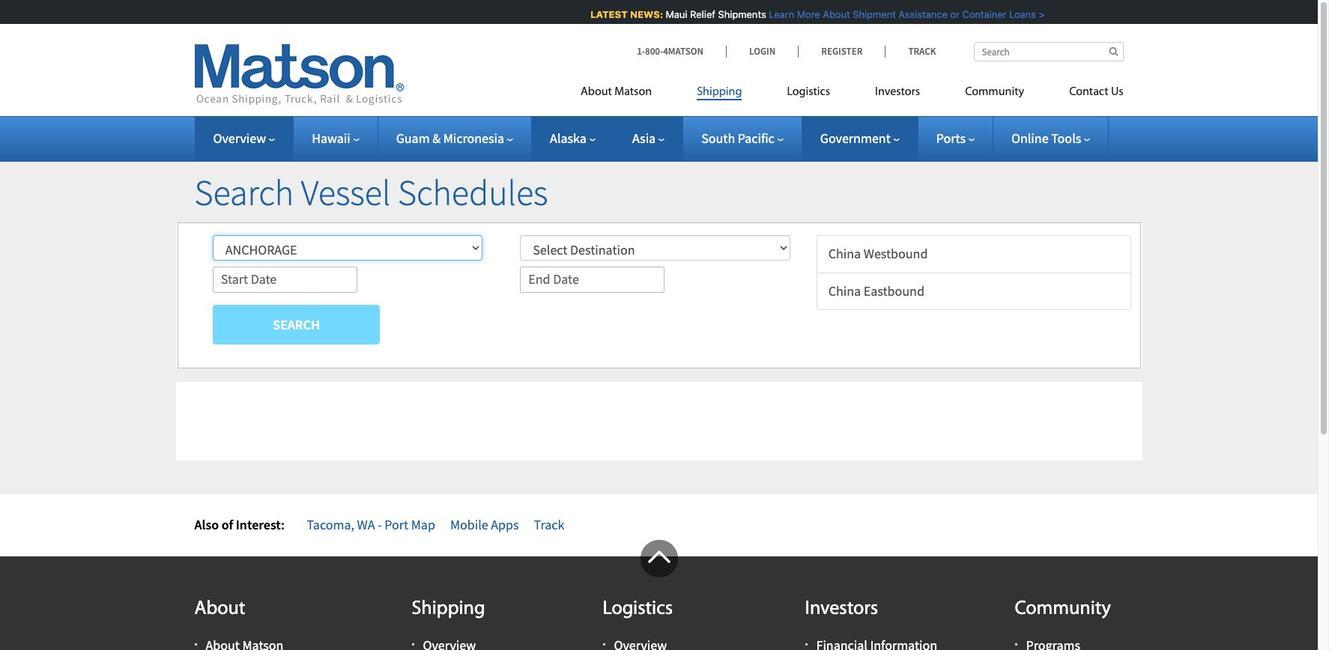 Task type: vqa. For each thing, say whether or not it's contained in the screenshot.
Build
no



Task type: locate. For each thing, give the bounding box(es) containing it.
guam
[[396, 130, 430, 147]]

guam & micronesia link
[[396, 130, 513, 147]]

investors
[[875, 86, 920, 98], [805, 599, 878, 620]]

track
[[909, 45, 936, 58], [534, 516, 565, 533]]

logistics
[[787, 86, 830, 98], [603, 599, 673, 620]]

shipments
[[716, 8, 764, 20]]

search
[[194, 170, 294, 215], [273, 316, 320, 333]]

track right apps
[[534, 516, 565, 533]]

schedules
[[398, 170, 548, 215]]

1 vertical spatial investors
[[805, 599, 878, 620]]

1-
[[637, 45, 645, 58]]

0 horizontal spatial about
[[194, 599, 245, 620]]

1 vertical spatial shipping
[[412, 599, 485, 620]]

investors inside footer
[[805, 599, 878, 620]]

0 vertical spatial china
[[829, 245, 861, 262]]

0 vertical spatial track
[[909, 45, 936, 58]]

logistics inside top menu navigation
[[787, 86, 830, 98]]

0 vertical spatial track link
[[885, 45, 936, 58]]

track down assistance
[[909, 45, 936, 58]]

search image
[[1109, 46, 1118, 56]]

1 china from the top
[[829, 245, 861, 262]]

1 vertical spatial search
[[273, 316, 320, 333]]

track link down learn more about shipment assistance or container loans > link
[[885, 45, 936, 58]]

interest:
[[236, 516, 285, 533]]

or
[[949, 8, 958, 20]]

footer
[[0, 540, 1318, 650]]

1 vertical spatial china
[[829, 282, 861, 300]]

us
[[1111, 86, 1124, 98]]

track link
[[885, 45, 936, 58], [534, 516, 565, 533]]

latest
[[589, 8, 626, 20]]

more
[[795, 8, 818, 20]]

search down the start date text box
[[273, 316, 320, 333]]

china up china eastbound
[[829, 245, 861, 262]]

shipping
[[697, 86, 742, 98], [412, 599, 485, 620]]

about matson link
[[581, 79, 675, 109]]

about
[[821, 8, 848, 20], [581, 86, 612, 98], [194, 599, 245, 620]]

1 vertical spatial community
[[1015, 599, 1111, 620]]

china for china westbound
[[829, 245, 861, 262]]

learn more about shipment assistance or container loans > link
[[767, 8, 1043, 20]]

tacoma, wa - port map
[[307, 516, 435, 533]]

1 horizontal spatial about
[[581, 86, 612, 98]]

about matson
[[581, 86, 652, 98]]

backtop image
[[640, 540, 678, 578]]

learn
[[767, 8, 793, 20]]

0 vertical spatial logistics
[[787, 86, 830, 98]]

news:
[[628, 8, 661, 20]]

mobile apps link
[[450, 516, 519, 533]]

about inside top menu navigation
[[581, 86, 612, 98]]

contact us
[[1069, 86, 1124, 98]]

search down overview link
[[194, 170, 294, 215]]

0 vertical spatial search
[[194, 170, 294, 215]]

register
[[822, 45, 863, 58]]

overview link
[[213, 130, 275, 147]]

china
[[829, 245, 861, 262], [829, 282, 861, 300]]

1 vertical spatial track link
[[534, 516, 565, 533]]

china westbound link
[[817, 235, 1132, 273]]

Start date text field
[[213, 267, 357, 293]]

of
[[222, 516, 233, 533]]

logistics link
[[765, 79, 853, 109]]

top menu navigation
[[581, 79, 1124, 109]]

1-800-4matson
[[637, 45, 704, 58]]

2 vertical spatial about
[[194, 599, 245, 620]]

logistics down "backtop" image
[[603, 599, 673, 620]]

eastbound
[[864, 282, 925, 300]]

End date text field
[[520, 267, 665, 293]]

china for china eastbound
[[829, 282, 861, 300]]

alaska
[[550, 130, 587, 147]]

community
[[965, 86, 1025, 98], [1015, 599, 1111, 620]]

1 horizontal spatial track
[[909, 45, 936, 58]]

login link
[[726, 45, 798, 58]]

search for search
[[273, 316, 320, 333]]

1 vertical spatial about
[[581, 86, 612, 98]]

south
[[702, 130, 735, 147]]

china left eastbound
[[829, 282, 861, 300]]

0 vertical spatial shipping
[[697, 86, 742, 98]]

1 horizontal spatial track link
[[885, 45, 936, 58]]

footer containing about
[[0, 540, 1318, 650]]

track link right apps
[[534, 516, 565, 533]]

asia link
[[632, 130, 665, 147]]

0 horizontal spatial logistics
[[603, 599, 673, 620]]

0 vertical spatial about
[[821, 8, 848, 20]]

1 vertical spatial logistics
[[603, 599, 673, 620]]

port
[[385, 516, 409, 533]]

None search field
[[974, 42, 1124, 61]]

0 horizontal spatial track link
[[534, 516, 565, 533]]

1 horizontal spatial shipping
[[697, 86, 742, 98]]

0 vertical spatial community
[[965, 86, 1025, 98]]

logistics down register link at right
[[787, 86, 830, 98]]

0 vertical spatial investors
[[875, 86, 920, 98]]

search inside button
[[273, 316, 320, 333]]

1 horizontal spatial logistics
[[787, 86, 830, 98]]

800-
[[645, 45, 663, 58]]

government link
[[820, 130, 900, 147]]

south pacific
[[702, 130, 775, 147]]

1 vertical spatial track
[[534, 516, 565, 533]]

2 china from the top
[[829, 282, 861, 300]]

tacoma, wa - port map link
[[307, 516, 435, 533]]

apps
[[491, 516, 519, 533]]

4matson
[[663, 45, 704, 58]]



Task type: describe. For each thing, give the bounding box(es) containing it.
0 horizontal spatial track
[[534, 516, 565, 533]]

-
[[378, 516, 382, 533]]

shipping inside the shipping link
[[697, 86, 742, 98]]

community inside footer
[[1015, 599, 1111, 620]]

0 horizontal spatial shipping
[[412, 599, 485, 620]]

westbound
[[864, 245, 928, 262]]

assistance
[[897, 8, 946, 20]]

investors inside top menu navigation
[[875, 86, 920, 98]]

ports
[[937, 130, 966, 147]]

&
[[433, 130, 441, 147]]

online tools
[[1012, 130, 1082, 147]]

china eastbound link
[[817, 273, 1132, 311]]

community link
[[943, 79, 1047, 109]]

1-800-4matson link
[[637, 45, 726, 58]]

government
[[820, 130, 891, 147]]

wa
[[357, 516, 375, 533]]

ports link
[[937, 130, 975, 147]]

search button
[[213, 305, 380, 345]]

alaska link
[[550, 130, 596, 147]]

about for about matson
[[581, 86, 612, 98]]

contact
[[1069, 86, 1109, 98]]

latest news: maui relief shipments learn more about shipment assistance or container loans >
[[589, 8, 1043, 20]]

guam & micronesia
[[396, 130, 504, 147]]

vessel
[[301, 170, 391, 215]]

relief
[[688, 8, 714, 20]]

micronesia
[[443, 130, 504, 147]]

maui
[[664, 8, 686, 20]]

also of interest:
[[194, 516, 285, 533]]

about for about
[[194, 599, 245, 620]]

login
[[749, 45, 776, 58]]

search for search vessel schedules
[[194, 170, 294, 215]]

blue matson logo with ocean, shipping, truck, rail and logistics written beneath it. image
[[194, 44, 404, 106]]

shipment
[[851, 8, 894, 20]]

investors link
[[853, 79, 943, 109]]

also
[[194, 516, 219, 533]]

tacoma,
[[307, 516, 354, 533]]

matson
[[615, 86, 652, 98]]

loans
[[1007, 8, 1034, 20]]

overview
[[213, 130, 266, 147]]

mobile
[[450, 516, 488, 533]]

shipping link
[[675, 79, 765, 109]]

2 horizontal spatial about
[[821, 8, 848, 20]]

container
[[961, 8, 1005, 20]]

hawaii link
[[312, 130, 359, 147]]

contact us link
[[1047, 79, 1124, 109]]

online tools link
[[1012, 130, 1091, 147]]

hawaii
[[312, 130, 350, 147]]

register link
[[798, 45, 885, 58]]

Search search field
[[974, 42, 1124, 61]]

tools
[[1052, 130, 1082, 147]]

pacific
[[738, 130, 775, 147]]

china westbound
[[829, 245, 928, 262]]

china eastbound
[[829, 282, 925, 300]]

>
[[1037, 8, 1043, 20]]

community inside top menu navigation
[[965, 86, 1025, 98]]

map
[[411, 516, 435, 533]]

logistics inside footer
[[603, 599, 673, 620]]

south pacific link
[[702, 130, 784, 147]]

online
[[1012, 130, 1049, 147]]

search vessel schedules
[[194, 170, 548, 215]]

asia
[[632, 130, 656, 147]]

mobile apps
[[450, 516, 519, 533]]



